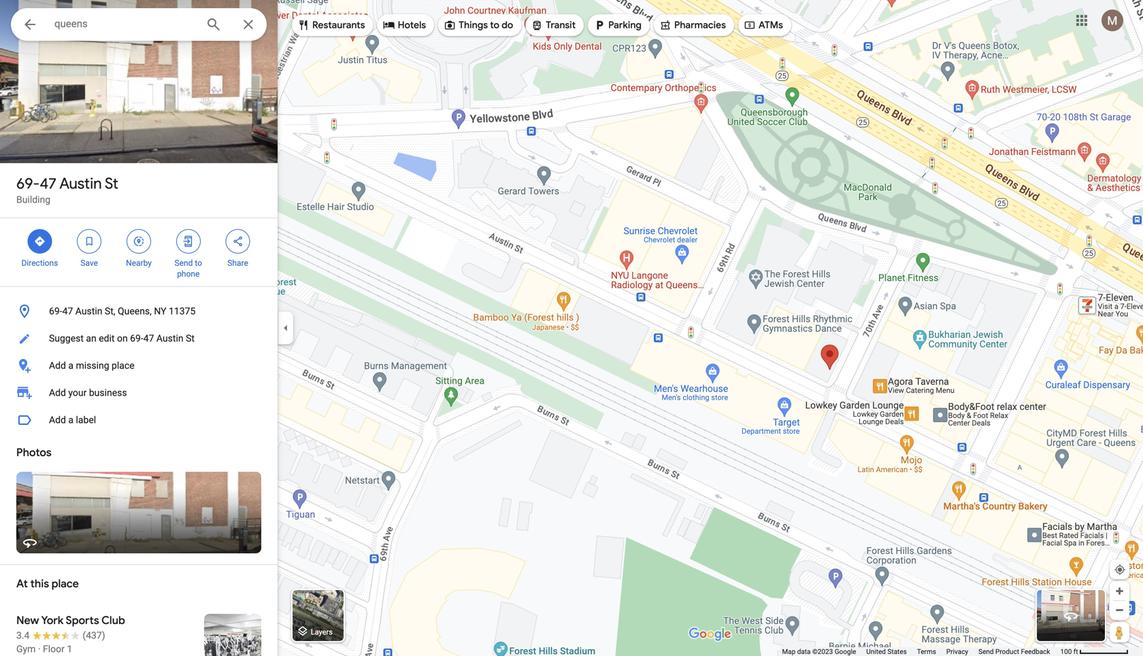 Task type: vqa. For each thing, say whether or not it's contained in the screenshot.
'xkcd: Password Strength' "image"
no



Task type: describe. For each thing, give the bounding box(es) containing it.

[[182, 234, 195, 249]]

gym · floor 1
[[16, 644, 72, 656]]

send product feedback button
[[979, 648, 1051, 657]]


[[232, 234, 244, 249]]

 parking
[[594, 18, 642, 33]]

place inside button
[[112, 360, 135, 372]]

add for add your business
[[49, 388, 66, 399]]

st,
[[105, 306, 115, 317]]

send for send product feedback
[[979, 648, 994, 657]]


[[34, 234, 46, 249]]


[[594, 18, 606, 33]]

·
[[38, 644, 41, 656]]


[[444, 18, 456, 33]]

building
[[16, 194, 50, 206]]


[[22, 15, 38, 34]]

new york sports club
[[16, 614, 125, 628]]

club
[[102, 614, 125, 628]]

united states
[[867, 648, 907, 657]]

map data ©2023 google
[[783, 648, 857, 657]]

missing
[[76, 360, 109, 372]]

 atms
[[744, 18, 784, 33]]


[[744, 18, 756, 33]]

69-47 austin st main content
[[0, 0, 278, 657]]

footer inside google maps element
[[783, 648, 1061, 657]]

©2023
[[813, 648, 833, 657]]

3.4
[[16, 631, 30, 642]]

1 vertical spatial place
[[52, 578, 79, 592]]


[[383, 18, 395, 33]]

show street view coverage image
[[1110, 623, 1130, 643]]

share
[[228, 259, 248, 268]]

directions
[[21, 259, 58, 268]]


[[531, 18, 543, 33]]

terms
[[918, 648, 937, 657]]

new
[[16, 614, 39, 628]]

a for label
[[68, 415, 74, 426]]

11375
[[169, 306, 196, 317]]

69-47 austin st, queens, ny 11375
[[49, 306, 196, 317]]

69- for st,
[[49, 306, 62, 317]]

sports
[[66, 614, 99, 628]]

ft
[[1074, 648, 1079, 657]]

united
[[867, 648, 886, 657]]

show your location image
[[1114, 564, 1127, 577]]


[[133, 234, 145, 249]]

send for send to phone
[[175, 259, 193, 268]]

add for add a label
[[49, 415, 66, 426]]

pharmacies
[[675, 19, 726, 31]]

layers
[[311, 629, 333, 637]]

parking
[[609, 19, 642, 31]]


[[83, 234, 95, 249]]

at
[[16, 578, 28, 592]]

zoom in image
[[1115, 587, 1125, 597]]

add a label button
[[0, 407, 278, 434]]

atms
[[759, 19, 784, 31]]

this
[[30, 578, 49, 592]]

nearby
[[126, 259, 152, 268]]

1
[[67, 644, 72, 656]]

product
[[996, 648, 1020, 657]]

hotels
[[398, 19, 426, 31]]

69-47 austin st building
[[16, 174, 118, 206]]

47 for st
[[40, 174, 56, 193]]

austin inside 'button'
[[157, 333, 184, 344]]

 restaurants
[[298, 18, 365, 33]]

3.4 stars 437 reviews image
[[16, 630, 105, 643]]

to inside  things to do
[[490, 19, 500, 31]]



Task type: locate. For each thing, give the bounding box(es) containing it.

[[660, 18, 672, 33]]

united states button
[[867, 648, 907, 657]]

69- inside 'button'
[[130, 333, 143, 344]]

austin inside "button"
[[75, 306, 102, 317]]

0 vertical spatial place
[[112, 360, 135, 372]]

an
[[86, 333, 97, 344]]

feedback
[[1022, 648, 1051, 657]]

1 horizontal spatial 47
[[62, 306, 73, 317]]

add left your
[[49, 388, 66, 399]]

 search field
[[11, 8, 267, 44]]

1 vertical spatial 47
[[62, 306, 73, 317]]

None field
[[54, 16, 195, 32]]

1 add from the top
[[49, 360, 66, 372]]

69- right on
[[130, 333, 143, 344]]

0 vertical spatial send
[[175, 259, 193, 268]]

things
[[459, 19, 488, 31]]

0 vertical spatial to
[[490, 19, 500, 31]]

69-47 austin st, queens, ny 11375 button
[[0, 298, 278, 325]]

your
[[68, 388, 87, 399]]

send product feedback
[[979, 648, 1051, 657]]

47 up building
[[40, 174, 56, 193]]

0 horizontal spatial send
[[175, 259, 193, 268]]

 transit
[[531, 18, 576, 33]]

1 horizontal spatial to
[[490, 19, 500, 31]]

69- up "suggest"
[[49, 306, 62, 317]]

100 ft button
[[1061, 648, 1129, 657]]

2 vertical spatial add
[[49, 415, 66, 426]]

47 inside 'button'
[[143, 333, 154, 344]]

collapse side panel image
[[278, 321, 293, 336]]

to left do
[[490, 19, 500, 31]]

 hotels
[[383, 18, 426, 33]]

place down on
[[112, 360, 135, 372]]

zoom out image
[[1115, 606, 1125, 616]]

2 a from the top
[[68, 415, 74, 426]]

1 vertical spatial to
[[195, 259, 202, 268]]

2 vertical spatial austin
[[157, 333, 184, 344]]

47 for st,
[[62, 306, 73, 317]]

69- inside "button"
[[49, 306, 62, 317]]

1 horizontal spatial st
[[186, 333, 195, 344]]

add
[[49, 360, 66, 372], [49, 388, 66, 399], [49, 415, 66, 426]]

47 inside "button"
[[62, 306, 73, 317]]

transit
[[546, 19, 576, 31]]

terms button
[[918, 648, 937, 657]]

47 right on
[[143, 333, 154, 344]]

1 a from the top
[[68, 360, 74, 372]]

queens,
[[118, 306, 152, 317]]

york
[[41, 614, 63, 628]]

1 vertical spatial a
[[68, 415, 74, 426]]

phone
[[177, 270, 200, 279]]

2 add from the top
[[49, 388, 66, 399]]

queens field
[[11, 8, 267, 41]]

47
[[40, 174, 56, 193], [62, 306, 73, 317], [143, 333, 154, 344]]

add a missing place button
[[0, 353, 278, 380]]

to inside the send to phone
[[195, 259, 202, 268]]

 button
[[11, 8, 49, 44]]

add a label
[[49, 415, 96, 426]]

a
[[68, 360, 74, 372], [68, 415, 74, 426]]

austin for st,
[[75, 306, 102, 317]]

edit
[[99, 333, 115, 344]]

send left product
[[979, 648, 994, 657]]

add down "suggest"
[[49, 360, 66, 372]]

st inside 'button'
[[186, 333, 195, 344]]

0 horizontal spatial st
[[105, 174, 118, 193]]

send to phone
[[175, 259, 202, 279]]

st inside 69-47 austin st building
[[105, 174, 118, 193]]

47 inside 69-47 austin st building
[[40, 174, 56, 193]]

add left the label
[[49, 415, 66, 426]]

100
[[1061, 648, 1072, 657]]

send up phone
[[175, 259, 193, 268]]

2 vertical spatial 47
[[143, 333, 154, 344]]

street view image
[[1063, 609, 1080, 625]]

2 vertical spatial 69-
[[130, 333, 143, 344]]

69-
[[16, 174, 40, 193], [49, 306, 62, 317], [130, 333, 143, 344]]

0 vertical spatial 47
[[40, 174, 56, 193]]

47 up "suggest"
[[62, 306, 73, 317]]

add for add a missing place
[[49, 360, 66, 372]]

google
[[835, 648, 857, 657]]

map
[[783, 648, 796, 657]]

1 vertical spatial austin
[[75, 306, 102, 317]]

0 horizontal spatial 69-
[[16, 174, 40, 193]]

a for missing
[[68, 360, 74, 372]]

place
[[112, 360, 135, 372], [52, 578, 79, 592]]

none field inside queens 'field'
[[54, 16, 195, 32]]

send
[[175, 259, 193, 268], [979, 648, 994, 657]]

a left missing
[[68, 360, 74, 372]]

austin
[[59, 174, 102, 193], [75, 306, 102, 317], [157, 333, 184, 344]]

2 horizontal spatial 69-
[[130, 333, 143, 344]]

google account: madeline spawn  
(madeline.spawn@adept.ai) image
[[1102, 10, 1124, 31]]

footer
[[783, 648, 1061, 657]]

on
[[117, 333, 128, 344]]

gym
[[16, 644, 36, 656]]

add your business
[[49, 388, 127, 399]]

(437)
[[83, 631, 105, 642]]

data
[[798, 648, 811, 657]]

1 vertical spatial st
[[186, 333, 195, 344]]

states
[[888, 648, 907, 657]]

austin up ''
[[59, 174, 102, 193]]

0 horizontal spatial 47
[[40, 174, 56, 193]]

austin down ny
[[157, 333, 184, 344]]

 things to do
[[444, 18, 514, 33]]

privacy button
[[947, 648, 969, 657]]

privacy
[[947, 648, 969, 657]]

label
[[76, 415, 96, 426]]

suggest an edit on 69-47 austin st button
[[0, 325, 278, 353]]

st
[[105, 174, 118, 193], [186, 333, 195, 344]]

0 vertical spatial 69-
[[16, 174, 40, 193]]

0 vertical spatial a
[[68, 360, 74, 372]]

austin for st
[[59, 174, 102, 193]]

at this place
[[16, 578, 79, 592]]

1 horizontal spatial 69-
[[49, 306, 62, 317]]

send inside button
[[979, 648, 994, 657]]

0 vertical spatial austin
[[59, 174, 102, 193]]

add a missing place
[[49, 360, 135, 372]]

place right the this
[[52, 578, 79, 592]]

save
[[81, 259, 98, 268]]

 pharmacies
[[660, 18, 726, 33]]

actions for 69-47 austin st region
[[0, 219, 278, 287]]

1 vertical spatial send
[[979, 648, 994, 657]]

austin inside 69-47 austin st building
[[59, 174, 102, 193]]

a left the label
[[68, 415, 74, 426]]

0 vertical spatial st
[[105, 174, 118, 193]]

austin left st,
[[75, 306, 102, 317]]

suggest an edit on 69-47 austin st
[[49, 333, 195, 344]]

floor
[[43, 644, 65, 656]]

0 horizontal spatial place
[[52, 578, 79, 592]]

suggest
[[49, 333, 84, 344]]

69- inside 69-47 austin st building
[[16, 174, 40, 193]]

add your business link
[[0, 380, 278, 407]]

0 vertical spatial add
[[49, 360, 66, 372]]

1 vertical spatial 69-
[[49, 306, 62, 317]]

0 horizontal spatial to
[[195, 259, 202, 268]]

to
[[490, 19, 500, 31], [195, 259, 202, 268]]

photos
[[16, 446, 52, 460]]


[[298, 18, 310, 33]]

69- up building
[[16, 174, 40, 193]]

google maps element
[[0, 0, 1144, 657]]

to up phone
[[195, 259, 202, 268]]

send inside the send to phone
[[175, 259, 193, 268]]

footer containing map data ©2023 google
[[783, 648, 1061, 657]]

ny
[[154, 306, 166, 317]]

business
[[89, 388, 127, 399]]

restaurants
[[312, 19, 365, 31]]

1 vertical spatial add
[[49, 388, 66, 399]]

do
[[502, 19, 514, 31]]

2 horizontal spatial 47
[[143, 333, 154, 344]]

69- for st
[[16, 174, 40, 193]]

1 horizontal spatial place
[[112, 360, 135, 372]]

100 ft
[[1061, 648, 1079, 657]]

3 add from the top
[[49, 415, 66, 426]]

1 horizontal spatial send
[[979, 648, 994, 657]]



